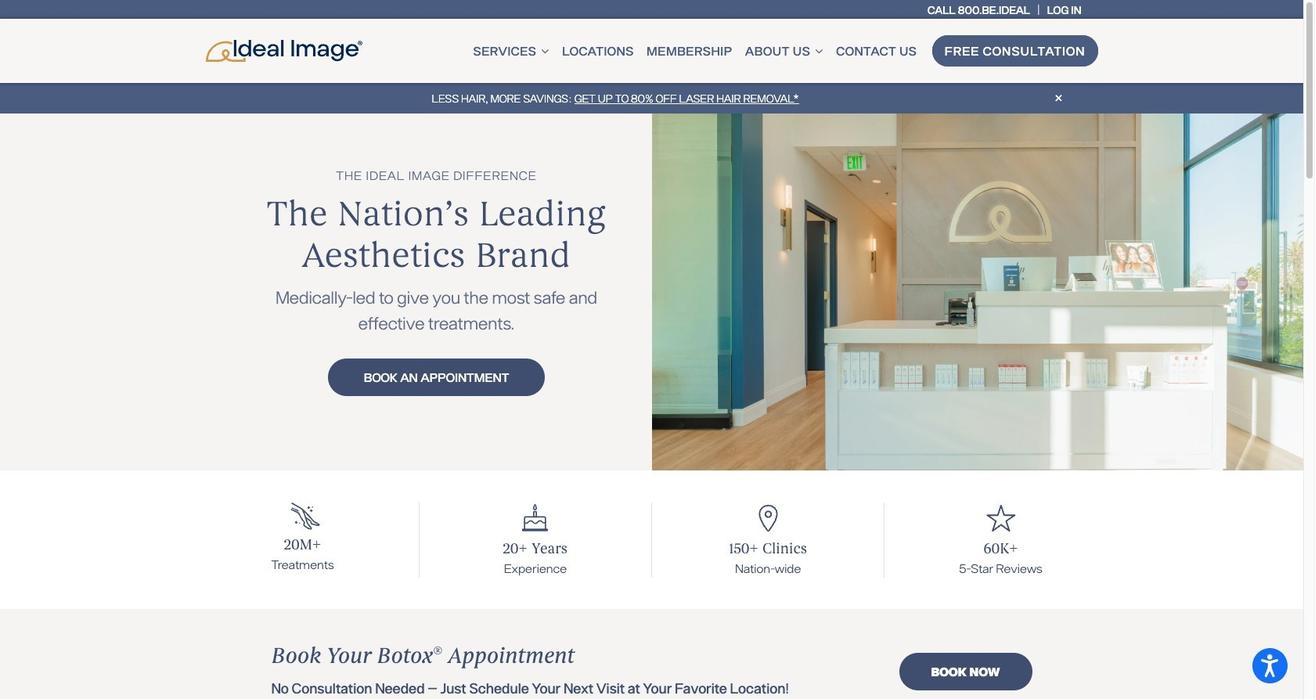Task type: vqa. For each thing, say whether or not it's contained in the screenshot.
"Experience" image
yes



Task type: locate. For each thing, give the bounding box(es) containing it.
5-star reviews image
[[985, 503, 1017, 534]]

ideal image logo image
[[206, 40, 362, 62]]

nation wide image
[[752, 503, 784, 534]]

treatments image
[[285, 503, 321, 530]]



Task type: describe. For each thing, give the bounding box(es) containing it.
experience image
[[519, 503, 551, 534]]

open accessibe: accessibility options, statement and help image
[[1261, 654, 1279, 677]]



